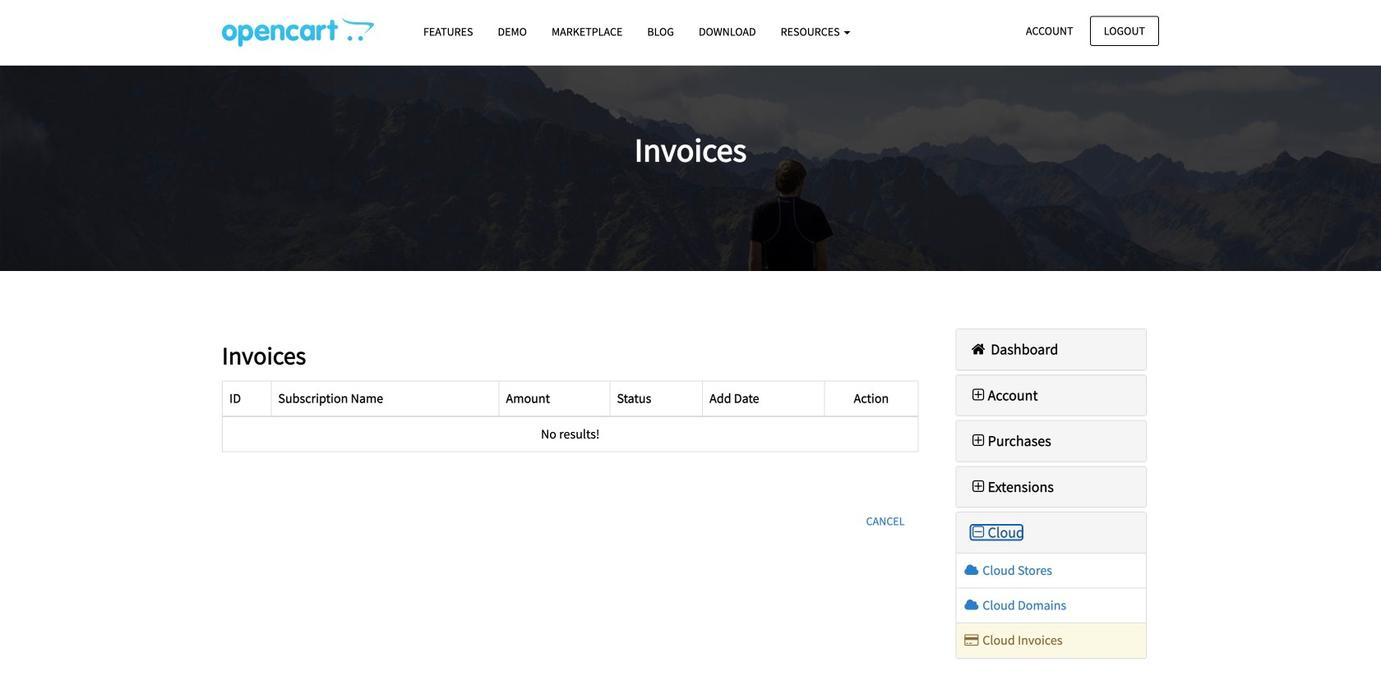 Task type: describe. For each thing, give the bounding box(es) containing it.
cloud image
[[963, 565, 980, 578]]

1 plus square o image from the top
[[969, 388, 988, 403]]

opencart cloud - invoice list image
[[222, 17, 374, 47]]

cloud image
[[963, 600, 980, 613]]



Task type: vqa. For each thing, say whether or not it's contained in the screenshot.
top the and
no



Task type: locate. For each thing, give the bounding box(es) containing it.
2 plus square o image from the top
[[969, 434, 988, 449]]

fw image
[[969, 526, 988, 540]]

credit card image
[[963, 635, 980, 648]]

home image
[[969, 342, 988, 357]]

plus square o image up plus square o icon
[[969, 434, 988, 449]]

plus square o image
[[969, 480, 988, 495]]

plus square o image down home image
[[969, 388, 988, 403]]

plus square o image
[[969, 388, 988, 403], [969, 434, 988, 449]]

1 vertical spatial plus square o image
[[969, 434, 988, 449]]

0 vertical spatial plus square o image
[[969, 388, 988, 403]]



